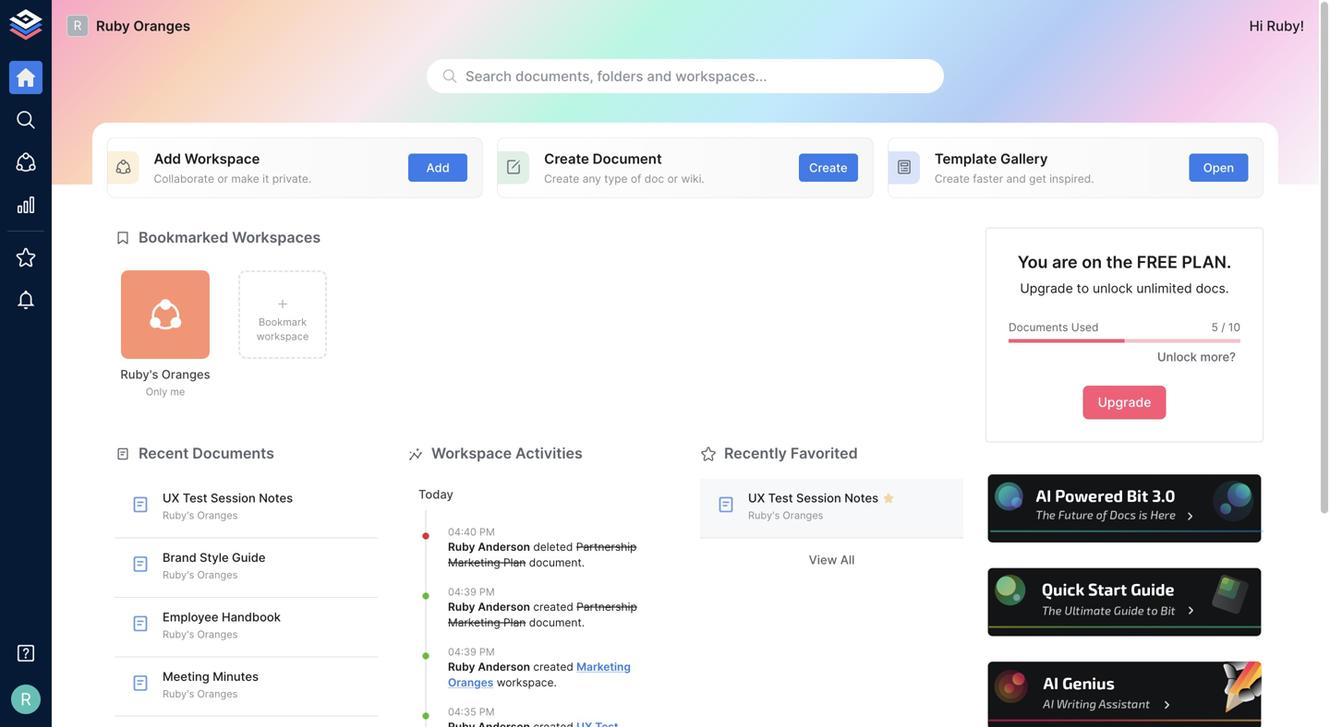 Task type: vqa. For each thing, say whether or not it's contained in the screenshot.
'Share' button
no



Task type: describe. For each thing, give the bounding box(es) containing it.
unlimited
[[1137, 281, 1192, 297]]

2 vertical spatial .
[[554, 677, 557, 690]]

faster
[[973, 172, 1003, 185]]

ruby anderson created for workspace
[[448, 661, 577, 674]]

documents,
[[515, 68, 594, 85]]

notes for ux test session notes
[[845, 491, 879, 506]]

add for add workspace collaborate or make it private.
[[154, 151, 181, 167]]

ruby's inside ux test session notes ruby's oranges
[[163, 510, 194, 522]]

04:40 pm
[[448, 527, 495, 539]]

unlock
[[1093, 281, 1133, 297]]

workspace inside button
[[257, 331, 309, 343]]

3 pm from the top
[[479, 647, 495, 659]]

employee handbook ruby's oranges
[[163, 611, 281, 641]]

ux test session notes
[[748, 491, 879, 506]]

documents used
[[1009, 321, 1099, 335]]

and inside button
[[647, 68, 672, 85]]

create button
[[799, 154, 858, 182]]

partnership marketing plan for created
[[448, 601, 637, 630]]

folders
[[597, 68, 643, 85]]

recent
[[139, 445, 189, 463]]

open
[[1204, 161, 1234, 175]]

oranges inside the marketing oranges
[[448, 677, 494, 690]]

2 anderson from the top
[[478, 601, 530, 614]]

style
[[200, 551, 229, 565]]

today
[[418, 488, 453, 502]]

document for deleted
[[529, 556, 582, 570]]

5 / 10
[[1212, 321, 1241, 335]]

upgrade button
[[1083, 386, 1166, 420]]

get
[[1029, 172, 1047, 185]]

marketing for ruby anderson deleted
[[448, 556, 500, 570]]

oranges inside ux test session notes ruby's oranges
[[197, 510, 238, 522]]

hi
[[1250, 18, 1263, 34]]

document for created
[[529, 617, 582, 630]]

1 vertical spatial workspace
[[431, 445, 512, 463]]

any
[[583, 172, 601, 185]]

plan for created
[[504, 617, 526, 630]]

workspaces...
[[676, 68, 767, 85]]

collaborate
[[154, 172, 214, 185]]

activities
[[516, 445, 583, 463]]

session for ux test session notes
[[796, 491, 841, 506]]

1 help image from the top
[[986, 473, 1264, 546]]

document . for deleted
[[526, 556, 585, 570]]

notes for ux test session notes ruby's oranges
[[259, 491, 293, 506]]

bookmarked workspaces
[[139, 229, 321, 247]]

more?
[[1200, 350, 1236, 364]]

!
[[1300, 18, 1304, 34]]

wiki.
[[681, 172, 705, 185]]

04:39 pm for workspace .
[[448, 647, 495, 659]]

add workspace collaborate or make it private.
[[154, 151, 312, 185]]

private.
[[272, 172, 312, 185]]

workspaces
[[232, 229, 321, 247]]

add button
[[408, 154, 468, 182]]

bookmark
[[259, 316, 307, 329]]

ruby's inside the employee handbook ruby's oranges
[[163, 629, 194, 641]]

r inside r button
[[20, 690, 31, 710]]

favorited
[[791, 445, 858, 463]]

view all button
[[700, 546, 964, 575]]

all
[[840, 553, 855, 568]]

bookmark workspace button
[[238, 271, 327, 359]]

search
[[466, 68, 512, 85]]

gallery
[[1001, 151, 1048, 167]]

meeting minutes ruby's oranges
[[163, 670, 259, 701]]

handbook
[[222, 611, 281, 625]]

brand style guide ruby's oranges
[[163, 551, 266, 582]]

open button
[[1189, 154, 1249, 182]]

/
[[1222, 321, 1225, 335]]

0 vertical spatial .
[[582, 556, 585, 570]]

meeting
[[163, 670, 210, 684]]

search documents, folders and workspaces... button
[[427, 59, 944, 93]]

r button
[[6, 680, 46, 721]]

on
[[1082, 252, 1102, 273]]

10
[[1229, 321, 1241, 335]]

template gallery create faster and get inspired.
[[935, 151, 1094, 185]]

upgrade inside you are on the free plan. upgrade to unlock unlimited docs.
[[1020, 281, 1073, 297]]

ruby's inside the ruby's oranges only me
[[120, 368, 158, 382]]

04:39 for document
[[448, 587, 477, 599]]

ruby oranges
[[96, 18, 190, 34]]

document
[[593, 151, 662, 167]]

unlock more?
[[1158, 350, 1236, 364]]

1 pm from the top
[[479, 527, 495, 539]]

4 pm from the top
[[479, 707, 495, 719]]

04:40
[[448, 527, 477, 539]]

are
[[1052, 252, 1078, 273]]

ruby's inside brand style guide ruby's oranges
[[163, 570, 194, 582]]

deleted
[[533, 541, 573, 554]]

ux for ux test session notes ruby's oranges
[[163, 491, 179, 506]]

oranges inside meeting minutes ruby's oranges
[[197, 689, 238, 701]]

to
[[1077, 281, 1089, 297]]

2 pm from the top
[[479, 587, 495, 599]]

it
[[263, 172, 269, 185]]

marketing inside the marketing oranges
[[577, 661, 631, 674]]

doc
[[645, 172, 664, 185]]

marketing for ruby anderson created
[[448, 617, 500, 630]]

view
[[809, 553, 837, 568]]

04:35
[[448, 707, 476, 719]]

created for document
[[533, 601, 574, 614]]

ruby's down ux test session notes
[[748, 510, 780, 522]]

docs.
[[1196, 281, 1229, 297]]



Task type: locate. For each thing, give the bounding box(es) containing it.
1 vertical spatial document
[[529, 617, 582, 630]]

partnership marketing plan down the 04:40 pm
[[448, 541, 637, 570]]

2 document from the top
[[529, 617, 582, 630]]

you are on the free plan. upgrade to unlock unlimited docs.
[[1018, 252, 1232, 297]]

ruby anderson created for document
[[448, 601, 577, 614]]

1 ruby anderson created from the top
[[448, 601, 577, 614]]

0 horizontal spatial and
[[647, 68, 672, 85]]

0 horizontal spatial upgrade
[[1020, 281, 1073, 297]]

session up "ruby's oranges"
[[796, 491, 841, 506]]

notes inside ux test session notes ruby's oranges
[[259, 491, 293, 506]]

upgrade down unlock more? button on the right of the page
[[1098, 395, 1151, 411]]

2 plan from the top
[[504, 617, 526, 630]]

partnership for created
[[577, 601, 637, 614]]

document . for created
[[526, 617, 585, 630]]

1 horizontal spatial r
[[74, 18, 82, 33]]

0 vertical spatial workspace
[[257, 331, 309, 343]]

1 anderson from the top
[[478, 541, 530, 554]]

0 horizontal spatial workspace
[[185, 151, 260, 167]]

session down recent documents
[[211, 491, 256, 506]]

2 created from the top
[[533, 661, 574, 674]]

5
[[1212, 321, 1218, 335]]

minutes
[[213, 670, 259, 684]]

0 vertical spatial plan
[[504, 556, 526, 570]]

ruby anderson created down ruby anderson deleted
[[448, 601, 577, 614]]

anderson
[[478, 541, 530, 554], [478, 601, 530, 614], [478, 661, 530, 674]]

1 vertical spatial created
[[533, 661, 574, 674]]

oranges inside brand style guide ruby's oranges
[[197, 570, 238, 582]]

oranges inside the employee handbook ruby's oranges
[[197, 629, 238, 641]]

upgrade inside button
[[1098, 395, 1151, 411]]

partnership marketing plan up the marketing oranges
[[448, 601, 637, 630]]

me
[[170, 386, 185, 398]]

marketing oranges
[[448, 661, 631, 690]]

workspace up make at the top left of page
[[185, 151, 260, 167]]

0 horizontal spatial session
[[211, 491, 256, 506]]

employee
[[163, 611, 219, 625]]

1 horizontal spatial or
[[667, 172, 678, 185]]

upgrade
[[1020, 281, 1073, 297], [1098, 395, 1151, 411]]

created up workspace .
[[533, 661, 574, 674]]

pm down ruby anderson deleted
[[479, 587, 495, 599]]

unlock
[[1158, 350, 1197, 364]]

oranges
[[133, 18, 190, 34], [162, 368, 210, 382], [197, 510, 238, 522], [783, 510, 823, 522], [197, 570, 238, 582], [197, 629, 238, 641], [448, 677, 494, 690], [197, 689, 238, 701]]

0 horizontal spatial add
[[154, 151, 181, 167]]

anderson down ruby anderson deleted
[[478, 601, 530, 614]]

plan
[[504, 556, 526, 570], [504, 617, 526, 630]]

plan up marketing oranges 'link'
[[504, 617, 526, 630]]

0 vertical spatial workspace
[[185, 151, 260, 167]]

1 horizontal spatial ux
[[748, 491, 765, 506]]

document
[[529, 556, 582, 570], [529, 617, 582, 630]]

test for ux test session notes
[[768, 491, 793, 506]]

ruby's up brand at the left bottom
[[163, 510, 194, 522]]

0 vertical spatial document
[[529, 556, 582, 570]]

or
[[217, 172, 228, 185], [667, 172, 678, 185]]

test down recent documents
[[183, 491, 207, 506]]

04:39 pm up 04:35 pm
[[448, 647, 495, 659]]

0 vertical spatial and
[[647, 68, 672, 85]]

1 document . from the top
[[526, 556, 585, 570]]

add inside add workspace collaborate or make it private.
[[154, 151, 181, 167]]

template
[[935, 151, 997, 167]]

1 vertical spatial r
[[20, 690, 31, 710]]

ruby's
[[120, 368, 158, 382], [163, 510, 194, 522], [748, 510, 780, 522], [163, 570, 194, 582], [163, 629, 194, 641], [163, 689, 194, 701]]

1 vertical spatial 04:39 pm
[[448, 647, 495, 659]]

add inside button
[[426, 161, 450, 175]]

2 ux from the left
[[748, 491, 765, 506]]

1 horizontal spatial documents
[[1009, 321, 1068, 335]]

3 help image from the top
[[986, 660, 1264, 728]]

session inside ux test session notes ruby's oranges
[[211, 491, 256, 506]]

1 vertical spatial plan
[[504, 617, 526, 630]]

0 vertical spatial help image
[[986, 473, 1264, 546]]

document up marketing oranges 'link'
[[529, 617, 582, 630]]

document down 'deleted'
[[529, 556, 582, 570]]

pm
[[479, 527, 495, 539], [479, 587, 495, 599], [479, 647, 495, 659], [479, 707, 495, 719]]

1 vertical spatial workspace
[[497, 677, 554, 690]]

2 document . from the top
[[526, 617, 585, 630]]

oranges inside the ruby's oranges only me
[[162, 368, 210, 382]]

04:39
[[448, 587, 477, 599], [448, 647, 477, 659]]

1 plan from the top
[[504, 556, 526, 570]]

pm up workspace .
[[479, 647, 495, 659]]

0 vertical spatial documents
[[1009, 321, 1068, 335]]

04:39 for workspace
[[448, 647, 477, 659]]

only
[[146, 386, 167, 398]]

1 horizontal spatial session
[[796, 491, 841, 506]]

ux up "ruby's oranges"
[[748, 491, 765, 506]]

1 created from the top
[[533, 601, 574, 614]]

brand
[[163, 551, 197, 565]]

0 vertical spatial document .
[[526, 556, 585, 570]]

workspace .
[[494, 677, 557, 690]]

ux for ux test session notes
[[748, 491, 765, 506]]

ux down recent
[[163, 491, 179, 506]]

r
[[74, 18, 82, 33], [20, 690, 31, 710]]

1 04:39 from the top
[[448, 587, 477, 599]]

04:39 pm for document .
[[448, 587, 495, 599]]

and right folders on the left of page
[[647, 68, 672, 85]]

progress bar
[[893, 339, 1241, 343]]

help image
[[986, 473, 1264, 546], [986, 566, 1264, 640], [986, 660, 1264, 728]]

ux
[[163, 491, 179, 506], [748, 491, 765, 506]]

test up "ruby's oranges"
[[768, 491, 793, 506]]

you
[[1018, 252, 1048, 273]]

ruby's down meeting
[[163, 689, 194, 701]]

ux test session notes ruby's oranges
[[163, 491, 293, 522]]

created down 'deleted'
[[533, 601, 574, 614]]

create inside button
[[809, 161, 848, 175]]

and inside template gallery create faster and get inspired.
[[1007, 172, 1026, 185]]

1 notes from the left
[[259, 491, 293, 506]]

view all
[[809, 553, 855, 568]]

1 partnership marketing plan from the top
[[448, 541, 637, 570]]

1 horizontal spatial test
[[768, 491, 793, 506]]

created for workspace
[[533, 661, 574, 674]]

1 vertical spatial help image
[[986, 566, 1264, 640]]

1 vertical spatial 04:39
[[448, 647, 477, 659]]

0 horizontal spatial workspace
[[257, 331, 309, 343]]

plan.
[[1182, 252, 1232, 273]]

pm right "04:35"
[[479, 707, 495, 719]]

partnership marketing plan for deleted
[[448, 541, 637, 570]]

1 document from the top
[[529, 556, 582, 570]]

2 session from the left
[[796, 491, 841, 506]]

session for ux test session notes ruby's oranges
[[211, 491, 256, 506]]

plan for deleted
[[504, 556, 526, 570]]

recent documents
[[139, 445, 274, 463]]

1 vertical spatial partnership
[[577, 601, 637, 614]]

and
[[647, 68, 672, 85], [1007, 172, 1026, 185]]

04:35 pm
[[448, 707, 495, 719]]

1 horizontal spatial workspace
[[497, 677, 554, 690]]

2 vertical spatial help image
[[986, 660, 1264, 728]]

ruby's oranges
[[748, 510, 823, 522]]

or inside add workspace collaborate or make it private.
[[217, 172, 228, 185]]

1 or from the left
[[217, 172, 228, 185]]

workspace activities
[[431, 445, 583, 463]]

2 or from the left
[[667, 172, 678, 185]]

.
[[582, 556, 585, 570], [582, 617, 585, 630], [554, 677, 557, 690]]

notes up guide
[[259, 491, 293, 506]]

0 horizontal spatial or
[[217, 172, 228, 185]]

add
[[154, 151, 181, 167], [426, 161, 450, 175]]

0 horizontal spatial notes
[[259, 491, 293, 506]]

or left make at the top left of page
[[217, 172, 228, 185]]

document . up marketing oranges 'link'
[[526, 617, 585, 630]]

make
[[231, 172, 259, 185]]

0 vertical spatial partnership marketing plan
[[448, 541, 637, 570]]

1 vertical spatial upgrade
[[1098, 395, 1151, 411]]

create inside template gallery create faster and get inspired.
[[935, 172, 970, 185]]

marketing
[[448, 556, 500, 570], [448, 617, 500, 630], [577, 661, 631, 674]]

test inside ux test session notes ruby's oranges
[[183, 491, 207, 506]]

2 04:39 from the top
[[448, 647, 477, 659]]

1 vertical spatial ruby anderson created
[[448, 661, 577, 674]]

ruby's up only
[[120, 368, 158, 382]]

type
[[604, 172, 628, 185]]

documents up ux test session notes ruby's oranges
[[192, 445, 274, 463]]

04:39 down 04:40
[[448, 587, 477, 599]]

test for ux test session notes ruby's oranges
[[183, 491, 207, 506]]

04:39 pm down the 04:40 pm
[[448, 587, 495, 599]]

1 horizontal spatial notes
[[845, 491, 879, 506]]

the
[[1106, 252, 1133, 273]]

and down "gallery" on the top of the page
[[1007, 172, 1026, 185]]

create document create any type of doc or wiki.
[[544, 151, 705, 185]]

upgrade down the you
[[1020, 281, 1073, 297]]

1 session from the left
[[211, 491, 256, 506]]

partnership for deleted
[[576, 541, 637, 554]]

anderson up workspace .
[[478, 661, 530, 674]]

0 vertical spatial 04:39
[[448, 587, 477, 599]]

2 vertical spatial marketing
[[577, 661, 631, 674]]

bookmarked
[[139, 229, 228, 247]]

2 ruby anderson created from the top
[[448, 661, 577, 674]]

0 vertical spatial ruby anderson created
[[448, 601, 577, 614]]

notes
[[259, 491, 293, 506], [845, 491, 879, 506]]

1 horizontal spatial workspace
[[431, 445, 512, 463]]

pm right 04:40
[[479, 527, 495, 539]]

notes down favorited
[[845, 491, 879, 506]]

0 vertical spatial 04:39 pm
[[448, 587, 495, 599]]

1 vertical spatial and
[[1007, 172, 1026, 185]]

workspace inside add workspace collaborate or make it private.
[[185, 151, 260, 167]]

0 vertical spatial upgrade
[[1020, 281, 1073, 297]]

search documents, folders and workspaces...
[[466, 68, 767, 85]]

1 vertical spatial marketing
[[448, 617, 500, 630]]

document . down 'deleted'
[[526, 556, 585, 570]]

used
[[1071, 321, 1099, 335]]

unlock more? button
[[1147, 343, 1241, 372]]

of
[[631, 172, 641, 185]]

plan down ruby anderson deleted
[[504, 556, 526, 570]]

1 horizontal spatial upgrade
[[1098, 395, 1151, 411]]

inspired.
[[1050, 172, 1094, 185]]

bookmark workspace
[[257, 316, 309, 343]]

0 horizontal spatial r
[[20, 690, 31, 710]]

workspace up today
[[431, 445, 512, 463]]

recently favorited
[[724, 445, 858, 463]]

2 vertical spatial anderson
[[478, 661, 530, 674]]

2 help image from the top
[[986, 566, 1264, 640]]

create
[[544, 151, 589, 167], [809, 161, 848, 175], [544, 172, 579, 185], [935, 172, 970, 185]]

ruby's oranges only me
[[120, 368, 210, 398]]

guide
[[232, 551, 266, 565]]

ruby
[[96, 18, 130, 34], [1267, 18, 1300, 34], [448, 541, 475, 554], [448, 601, 475, 614], [448, 661, 475, 674]]

created
[[533, 601, 574, 614], [533, 661, 574, 674]]

marketing oranges link
[[448, 661, 631, 690]]

hi ruby !
[[1250, 18, 1304, 34]]

test
[[183, 491, 207, 506], [768, 491, 793, 506]]

or right doc at the left
[[667, 172, 678, 185]]

2 partnership marketing plan from the top
[[448, 601, 637, 630]]

0 vertical spatial marketing
[[448, 556, 500, 570]]

1 test from the left
[[183, 491, 207, 506]]

1 vertical spatial documents
[[192, 445, 274, 463]]

0 vertical spatial partnership
[[576, 541, 637, 554]]

workspace
[[257, 331, 309, 343], [497, 677, 554, 690]]

ruby's inside meeting minutes ruby's oranges
[[163, 689, 194, 701]]

add for add
[[426, 161, 450, 175]]

3 anderson from the top
[[478, 661, 530, 674]]

or inside create document create any type of doc or wiki.
[[667, 172, 678, 185]]

session
[[211, 491, 256, 506], [796, 491, 841, 506]]

1 vertical spatial .
[[582, 617, 585, 630]]

documents left used
[[1009, 321, 1068, 335]]

ruby anderson created up workspace .
[[448, 661, 577, 674]]

recently
[[724, 445, 787, 463]]

0 vertical spatial anderson
[[478, 541, 530, 554]]

free
[[1137, 252, 1178, 273]]

1 vertical spatial document .
[[526, 617, 585, 630]]

04:39 up "04:35"
[[448, 647, 477, 659]]

partnership marketing plan
[[448, 541, 637, 570], [448, 601, 637, 630]]

2 04:39 pm from the top
[[448, 647, 495, 659]]

2 test from the left
[[768, 491, 793, 506]]

0 horizontal spatial ux
[[163, 491, 179, 506]]

ruby anderson deleted
[[448, 541, 576, 554]]

ux inside ux test session notes ruby's oranges
[[163, 491, 179, 506]]

1 ux from the left
[[163, 491, 179, 506]]

2 notes from the left
[[845, 491, 879, 506]]

0 vertical spatial r
[[74, 18, 82, 33]]

0 horizontal spatial documents
[[192, 445, 274, 463]]

ruby's down employee
[[163, 629, 194, 641]]

anderson down the 04:40 pm
[[478, 541, 530, 554]]

1 vertical spatial anderson
[[478, 601, 530, 614]]

1 04:39 pm from the top
[[448, 587, 495, 599]]

0 vertical spatial created
[[533, 601, 574, 614]]

ruby's down brand at the left bottom
[[163, 570, 194, 582]]

0 horizontal spatial test
[[183, 491, 207, 506]]

1 horizontal spatial add
[[426, 161, 450, 175]]

1 vertical spatial partnership marketing plan
[[448, 601, 637, 630]]

1 horizontal spatial and
[[1007, 172, 1026, 185]]



